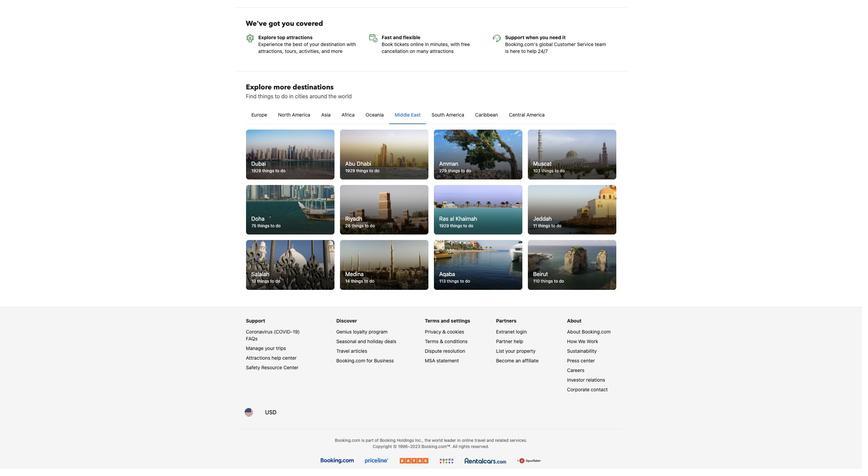 Task type: describe. For each thing, give the bounding box(es) containing it.
middle east button
[[390, 106, 426, 124]]

usd
[[265, 410, 277, 416]]

jeddah
[[534, 216, 552, 222]]

terms & conditions
[[425, 339, 468, 345]]

related
[[495, 438, 509, 444]]

do inside explore more destinations find things to do in cities around the world
[[281, 93, 288, 100]]

28
[[346, 224, 351, 229]]

articles
[[351, 349, 367, 354]]

ras al khaimah image
[[434, 185, 523, 235]]

things for beirut
[[541, 279, 553, 284]]

online inside fast and flexible book tickets online in minutes, with free cancellation on many attractions
[[411, 41, 424, 47]]

genius loyalty program link
[[337, 329, 388, 335]]

caribbean button
[[470, 106, 504, 124]]

america for south america
[[446, 112, 464, 118]]

america for central america
[[527, 112, 545, 118]]

when
[[526, 35, 539, 40]]

need
[[550, 35, 562, 40]]

and inside explore top attractions experience the best of your destination with attractions, tours, activities, and more
[[322, 48, 330, 54]]

do for jeddah
[[557, 224, 562, 229]]

best
[[293, 41, 303, 47]]

abu dhabi image
[[340, 130, 429, 180]]

fast and flexible book tickets online in minutes, with free cancellation on many attractions
[[382, 35, 470, 54]]

conditions
[[445, 339, 468, 345]]

to for dubai
[[276, 168, 280, 174]]

service
[[577, 41, 594, 47]]

booking.com™.
[[422, 445, 452, 450]]

to for doha
[[271, 224, 275, 229]]

oceania button
[[360, 106, 390, 124]]

in inside fast and flexible book tickets online in minutes, with free cancellation on many attractions
[[425, 41, 429, 47]]

things for jeddah
[[539, 224, 551, 229]]

list your property
[[496, 349, 536, 354]]

south america button
[[426, 106, 470, 124]]

investor
[[567, 377, 585, 383]]

world inside booking.com is part of booking holdings inc., the world leader in online travel and related services. copyright © 1996–2023 booking.com™. all rights reserved.
[[432, 438, 443, 444]]

medina image
[[340, 241, 429, 290]]

manage
[[246, 346, 264, 352]]

booking.com for business link
[[337, 358, 394, 364]]

support when you need it booking.com's global customer service team is here to help 24/7
[[505, 35, 606, 54]]

north
[[278, 112, 291, 118]]

to for aqaba
[[460, 279, 464, 284]]

and inside booking.com is part of booking holdings inc., the world leader in online travel and related services. copyright © 1996–2023 booking.com™. all rights reserved.
[[487, 438, 494, 444]]

msa statement link
[[425, 358, 459, 364]]

how we work
[[567, 339, 599, 345]]

more inside explore more destinations find things to do in cities around the world
[[274, 83, 291, 92]]

explore more destinations find things to do in cities around the world
[[246, 83, 352, 100]]

how we work link
[[567, 339, 599, 345]]

1929 inside dubai 1929 things to do
[[252, 168, 261, 174]]

do for aqaba
[[465, 279, 470, 284]]

explore for explore more destinations
[[246, 83, 272, 92]]

about for about
[[567, 318, 582, 324]]

do for beirut
[[559, 279, 564, 284]]

dubai image
[[246, 130, 335, 180]]

14
[[346, 279, 350, 284]]

south america
[[432, 112, 464, 118]]

resolution
[[444, 349, 466, 354]]

dhabi
[[357, 161, 371, 167]]

booking.com for part
[[335, 438, 360, 444]]

aqaba
[[440, 271, 455, 278]]

0 vertical spatial booking.com
[[582, 329, 611, 335]]

how
[[567, 339, 577, 345]]

to for amman
[[461, 168, 465, 174]]

affiliate
[[523, 358, 539, 364]]

copyright
[[373, 445, 392, 450]]

to for beirut
[[554, 279, 558, 284]]

travel articles
[[337, 349, 367, 354]]

corporate contact link
[[567, 387, 608, 393]]

your inside explore top attractions experience the best of your destination with attractions, tours, activities, and more
[[310, 41, 320, 47]]

do for dubai
[[281, 168, 286, 174]]

113
[[440, 279, 446, 284]]

the inside explore top attractions experience the best of your destination with attractions, tours, activities, and more
[[284, 41, 292, 47]]

your for list your property
[[506, 349, 516, 354]]

we've
[[246, 19, 267, 28]]

jeddah image
[[528, 185, 617, 235]]

booking.com for business
[[337, 358, 365, 364]]

program
[[369, 329, 388, 335]]

genius loyalty program
[[337, 329, 388, 335]]

11
[[534, 224, 537, 229]]

things for dubai
[[262, 168, 274, 174]]

tab list containing europe
[[246, 106, 617, 125]]

manage your trips link
[[246, 346, 286, 352]]

you for when
[[540, 35, 549, 40]]

leader
[[444, 438, 456, 444]]

coronavirus (covid-19) faqs link
[[246, 329, 300, 342]]

in inside booking.com is part of booking holdings inc., the world leader in online travel and related services. copyright © 1996–2023 booking.com™. all rights reserved.
[[457, 438, 461, 444]]

inc.,
[[415, 438, 424, 444]]

is inside booking.com is part of booking holdings inc., the world leader in online travel and related services. copyright © 1996–2023 booking.com™. all rights reserved.
[[362, 438, 365, 444]]

discover
[[337, 318, 357, 324]]

your for manage your trips
[[265, 346, 275, 352]]

terms for terms & conditions
[[425, 339, 439, 345]]

here
[[510, 48, 520, 54]]

doha
[[252, 216, 265, 222]]

things for medina
[[351, 279, 363, 284]]

attractions help center link
[[246, 355, 297, 361]]

usd button
[[261, 405, 281, 421]]

1929 inside the ras al khaimah 1929 things to do
[[440, 224, 449, 229]]

all
[[453, 445, 458, 450]]

with inside fast and flexible book tickets online in minutes, with free cancellation on many attractions
[[451, 41, 460, 47]]

terms and settings
[[425, 318, 471, 324]]

minutes,
[[430, 41, 449, 47]]

world inside explore more destinations find things to do in cities around the world
[[338, 93, 352, 100]]

1 horizontal spatial center
[[581, 358, 595, 364]]

and for seasonal and holiday deals
[[358, 339, 366, 345]]

agoda image
[[440, 459, 454, 464]]

aqaba 113 things to do
[[440, 271, 470, 284]]

to inside the ras al khaimah 1929 things to do
[[464, 224, 468, 229]]

safety resource center
[[246, 365, 299, 371]]

1929 inside abu dhabi 1929 things to do
[[346, 168, 355, 174]]

do inside the ras al khaimah 1929 things to do
[[469, 224, 474, 229]]

103
[[534, 168, 541, 174]]

agoda image
[[440, 459, 454, 464]]

dubai 1929 things to do
[[252, 161, 286, 174]]

europe
[[252, 112, 267, 118]]

covered
[[296, 19, 323, 28]]

salalah image
[[246, 241, 335, 290]]

explore top attractions experience the best of your destination with attractions, tours, activities, and more
[[258, 35, 356, 54]]

we've got you covered
[[246, 19, 323, 28]]

and for terms and settings
[[441, 318, 450, 324]]

list your property link
[[496, 349, 536, 354]]

got
[[269, 19, 280, 28]]

extranet
[[496, 329, 515, 335]]

things inside the ras al khaimah 1929 things to do
[[450, 224, 462, 229]]

trips
[[276, 346, 286, 352]]

help inside 'support when you need it booking.com's global customer service team is here to help 24/7'
[[527, 48, 537, 54]]

booking.com for business
[[337, 358, 394, 364]]

riyadh
[[346, 216, 362, 222]]

experience
[[258, 41, 283, 47]]

al
[[450, 216, 454, 222]]

doha image
[[246, 185, 335, 235]]

corporate contact
[[567, 387, 608, 393]]

around
[[310, 93, 327, 100]]

to for salalah
[[270, 279, 274, 284]]

attractions
[[246, 355, 270, 361]]

do for amman
[[466, 168, 471, 174]]

muscat 103 things to do
[[534, 161, 565, 174]]

north america button
[[273, 106, 316, 124]]

110
[[534, 279, 540, 284]]



Task type: locate. For each thing, give the bounding box(es) containing it.
1 horizontal spatial the
[[329, 93, 337, 100]]

to for jeddah
[[552, 224, 556, 229]]

0 horizontal spatial america
[[292, 112, 310, 118]]

msa statement
[[425, 358, 459, 364]]

0 vertical spatial about
[[567, 318, 582, 324]]

kayak image
[[400, 459, 429, 464], [400, 459, 429, 464]]

do inside medina 14 things to do
[[370, 279, 375, 284]]

2 horizontal spatial 1929
[[440, 224, 449, 229]]

to inside 'support when you need it booking.com's global customer service team is here to help 24/7'
[[522, 48, 526, 54]]

0 vertical spatial help
[[527, 48, 537, 54]]

world up the africa
[[338, 93, 352, 100]]

things down jeddah
[[539, 224, 551, 229]]

1 vertical spatial about
[[567, 329, 581, 335]]

support inside 'support when you need it booking.com's global customer service team is here to help 24/7'
[[505, 35, 525, 40]]

things down 'riyadh'
[[352, 224, 364, 229]]

2 vertical spatial in
[[457, 438, 461, 444]]

things inside amman 279 things to do
[[448, 168, 460, 174]]

to for muscat
[[555, 168, 559, 174]]

destination
[[321, 41, 345, 47]]

attractions inside fast and flexible book tickets online in minutes, with free cancellation on many attractions
[[430, 48, 454, 54]]

1 vertical spatial booking.com
[[337, 358, 365, 364]]

the up tours, at the left of the page
[[284, 41, 292, 47]]

middle east
[[395, 112, 421, 118]]

1 vertical spatial terms
[[425, 339, 439, 345]]

attractions inside explore top attractions experience the best of your destination with attractions, tours, activities, and more
[[287, 35, 313, 40]]

in up the many
[[425, 41, 429, 47]]

0 horizontal spatial in
[[289, 93, 294, 100]]

2 vertical spatial booking.com
[[335, 438, 360, 444]]

services.
[[510, 438, 528, 444]]

help for partner help
[[514, 339, 524, 345]]

muscat image
[[528, 130, 617, 180]]

things down muscat
[[542, 168, 554, 174]]

1 vertical spatial is
[[362, 438, 365, 444]]

you for got
[[282, 19, 294, 28]]

amman image
[[434, 130, 523, 180]]

to inside explore more destinations find things to do in cities around the world
[[275, 93, 280, 100]]

explore inside explore top attractions experience the best of your destination with attractions, tours, activities, and more
[[258, 35, 276, 40]]

0 vertical spatial world
[[338, 93, 352, 100]]

your down partner help link
[[506, 349, 516, 354]]

do inside doha 75 things to do
[[276, 224, 281, 229]]

1 horizontal spatial online
[[462, 438, 474, 444]]

terms up the privacy
[[425, 318, 440, 324]]

investor relations link
[[567, 377, 606, 383]]

your
[[310, 41, 320, 47], [265, 346, 275, 352], [506, 349, 516, 354]]

2 horizontal spatial in
[[457, 438, 461, 444]]

your up attractions help center link
[[265, 346, 275, 352]]

ras
[[440, 216, 449, 222]]

0 vertical spatial is
[[505, 48, 509, 54]]

& for privacy
[[443, 329, 446, 335]]

2 terms from the top
[[425, 339, 439, 345]]

become an affiliate
[[496, 358, 539, 364]]

1929 down 'ras'
[[440, 224, 449, 229]]

do inside muscat 103 things to do
[[560, 168, 565, 174]]

0 horizontal spatial the
[[284, 41, 292, 47]]

1 horizontal spatial in
[[425, 41, 429, 47]]

1 vertical spatial you
[[540, 35, 549, 40]]

rentalcars image
[[465, 459, 507, 464], [465, 459, 507, 464]]

attractions up "best"
[[287, 35, 313, 40]]

is left here
[[505, 48, 509, 54]]

to inside salalah 10 things to do
[[270, 279, 274, 284]]

caribbean
[[476, 112, 498, 118]]

0 vertical spatial online
[[411, 41, 424, 47]]

center up center
[[283, 355, 297, 361]]

privacy & cookies
[[425, 329, 464, 335]]

1 horizontal spatial america
[[446, 112, 464, 118]]

asia
[[321, 112, 331, 118]]

you inside 'support when you need it booking.com's global customer service team is here to help 24/7'
[[540, 35, 549, 40]]

work
[[587, 339, 599, 345]]

riyadh image
[[340, 185, 429, 235]]

and
[[393, 35, 402, 40], [322, 48, 330, 54], [441, 318, 450, 324], [358, 339, 366, 345], [487, 438, 494, 444]]

things for riyadh
[[352, 224, 364, 229]]

terms & conditions link
[[425, 339, 468, 345]]

1 vertical spatial world
[[432, 438, 443, 444]]

and up tickets
[[393, 35, 402, 40]]

doha 75 things to do
[[252, 216, 281, 229]]

279
[[440, 168, 447, 174]]

explore inside explore more destinations find things to do in cities around the world
[[246, 83, 272, 92]]

with inside explore top attractions experience the best of your destination with attractions, tours, activities, and more
[[347, 41, 356, 47]]

more down destination
[[331, 48, 343, 54]]

about up how in the bottom of the page
[[567, 329, 581, 335]]

faqs
[[246, 336, 258, 342]]

to inside dubai 1929 things to do
[[276, 168, 280, 174]]

0 horizontal spatial world
[[338, 93, 352, 100]]

booking.com up work
[[582, 329, 611, 335]]

online up rights at right bottom
[[462, 438, 474, 444]]

things inside salalah 10 things to do
[[257, 279, 269, 284]]

in
[[425, 41, 429, 47], [289, 93, 294, 100], [457, 438, 461, 444]]

things inside beirut 110 things to do
[[541, 279, 553, 284]]

1 vertical spatial explore
[[246, 83, 272, 92]]

you up global
[[540, 35, 549, 40]]

partners
[[496, 318, 517, 324]]

to inside beirut 110 things to do
[[554, 279, 558, 284]]

book
[[382, 41, 393, 47]]

things down doha
[[258, 224, 270, 229]]

attractions down minutes,
[[430, 48, 454, 54]]

things down dhabi
[[356, 168, 368, 174]]

& up terms & conditions "link"
[[443, 329, 446, 335]]

salalah
[[252, 271, 269, 278]]

things down 'amman'
[[448, 168, 460, 174]]

and inside fast and flexible book tickets online in minutes, with free cancellation on many attractions
[[393, 35, 402, 40]]

priceline.com image
[[365, 459, 389, 464], [365, 459, 389, 464]]

0 vertical spatial more
[[331, 48, 343, 54]]

msa
[[425, 358, 436, 364]]

login
[[516, 329, 527, 335]]

do inside riyadh 28 things to do
[[370, 224, 375, 229]]

things for salalah
[[257, 279, 269, 284]]

booking.com left "part"
[[335, 438, 360, 444]]

travel
[[337, 349, 350, 354]]

0 horizontal spatial help
[[272, 355, 281, 361]]

in inside explore more destinations find things to do in cities around the world
[[289, 93, 294, 100]]

support up coronavirus
[[246, 318, 265, 324]]

america
[[292, 112, 310, 118], [446, 112, 464, 118], [527, 112, 545, 118]]

africa button
[[336, 106, 360, 124]]

booking.com down travel articles
[[337, 358, 365, 364]]

terms down the privacy
[[425, 339, 439, 345]]

things inside doha 75 things to do
[[258, 224, 270, 229]]

do for salalah
[[276, 279, 280, 284]]

0 vertical spatial explore
[[258, 35, 276, 40]]

to for medina
[[365, 279, 368, 284]]

is
[[505, 48, 509, 54], [362, 438, 365, 444]]

america right south
[[446, 112, 464, 118]]

flexible
[[403, 35, 421, 40]]

do inside salalah 10 things to do
[[276, 279, 280, 284]]

press
[[567, 358, 580, 364]]

help up safety resource center
[[272, 355, 281, 361]]

1 horizontal spatial with
[[451, 41, 460, 47]]

help up list your property link
[[514, 339, 524, 345]]

cookies
[[447, 329, 464, 335]]

do inside dubai 1929 things to do
[[281, 168, 286, 174]]

0 horizontal spatial more
[[274, 83, 291, 92]]

things inside dubai 1929 things to do
[[262, 168, 274, 174]]

world up "booking.com™."
[[432, 438, 443, 444]]

1 horizontal spatial support
[[505, 35, 525, 40]]

1 vertical spatial support
[[246, 318, 265, 324]]

in up all
[[457, 438, 461, 444]]

do inside aqaba 113 things to do
[[465, 279, 470, 284]]

america right the central
[[527, 112, 545, 118]]

to inside jeddah 11 things to do
[[552, 224, 556, 229]]

to for riyadh
[[365, 224, 369, 229]]

amman 279 things to do
[[440, 161, 471, 174]]

explore for explore top attractions
[[258, 35, 276, 40]]

your up activities,
[[310, 41, 320, 47]]

property
[[517, 349, 536, 354]]

to inside abu dhabi 1929 things to do
[[370, 168, 374, 174]]

to inside amman 279 things to do
[[461, 168, 465, 174]]

1 horizontal spatial is
[[505, 48, 509, 54]]

0 horizontal spatial support
[[246, 318, 265, 324]]

1 vertical spatial attractions
[[430, 48, 454, 54]]

things inside medina 14 things to do
[[351, 279, 363, 284]]

khaimah
[[456, 216, 477, 222]]

of up activities,
[[304, 41, 308, 47]]

things inside riyadh 28 things to do
[[352, 224, 364, 229]]

online up on
[[411, 41, 424, 47]]

do for riyadh
[[370, 224, 375, 229]]

press center link
[[567, 358, 595, 364]]

1 vertical spatial &
[[440, 339, 443, 345]]

seasonal and holiday deals
[[337, 339, 397, 345]]

of inside booking.com is part of booking holdings inc., the world leader in online travel and related services. copyright © 1996–2023 booking.com™. all rights reserved.
[[375, 438, 379, 444]]

1 vertical spatial help
[[514, 339, 524, 345]]

10
[[252, 279, 256, 284]]

things for aqaba
[[447, 279, 459, 284]]

1 vertical spatial the
[[329, 93, 337, 100]]

cities
[[295, 93, 308, 100]]

abu
[[346, 161, 356, 167]]

beirut
[[534, 271, 548, 278]]

privacy & cookies link
[[425, 329, 464, 335]]

explore up experience
[[258, 35, 276, 40]]

(covid-
[[274, 329, 293, 335]]

1 vertical spatial of
[[375, 438, 379, 444]]

things for doha
[[258, 224, 270, 229]]

fast
[[382, 35, 392, 40]]

central america button
[[504, 106, 551, 124]]

things down the salalah
[[257, 279, 269, 284]]

things inside explore more destinations find things to do in cities around the world
[[258, 93, 274, 100]]

to inside riyadh 28 things to do
[[365, 224, 369, 229]]

support for support when you need it booking.com's global customer service team is here to help 24/7
[[505, 35, 525, 40]]

and down destination
[[322, 48, 330, 54]]

customer
[[554, 41, 576, 47]]

to inside medina 14 things to do
[[365, 279, 368, 284]]

1 horizontal spatial help
[[514, 339, 524, 345]]

the right inc.,
[[425, 438, 431, 444]]

1 horizontal spatial your
[[310, 41, 320, 47]]

terms for terms and settings
[[425, 318, 440, 324]]

0 horizontal spatial is
[[362, 438, 365, 444]]

more up the north
[[274, 83, 291, 92]]

& for terms
[[440, 339, 443, 345]]

0 horizontal spatial attractions
[[287, 35, 313, 40]]

many
[[417, 48, 429, 54]]

amman
[[440, 161, 459, 167]]

is left "part"
[[362, 438, 365, 444]]

0 vertical spatial in
[[425, 41, 429, 47]]

jeddah 11 things to do
[[534, 216, 562, 229]]

0 vertical spatial support
[[505, 35, 525, 40]]

1 horizontal spatial you
[[540, 35, 549, 40]]

help left 24/7
[[527, 48, 537, 54]]

and up privacy & cookies
[[441, 318, 450, 324]]

america right the north
[[292, 112, 310, 118]]

careers
[[567, 368, 585, 374]]

things down "al"
[[450, 224, 462, 229]]

2 america from the left
[[446, 112, 464, 118]]

aqaba image
[[434, 241, 523, 290]]

sustainability
[[567, 349, 597, 354]]

1 about from the top
[[567, 318, 582, 324]]

things inside abu dhabi 1929 things to do
[[356, 168, 368, 174]]

do for medina
[[370, 279, 375, 284]]

0 vertical spatial &
[[443, 329, 446, 335]]

2 with from the left
[[451, 41, 460, 47]]

travel articles link
[[337, 349, 367, 354]]

things inside muscat 103 things to do
[[542, 168, 554, 174]]

about up about booking.com at the right bottom
[[567, 318, 582, 324]]

things right find
[[258, 93, 274, 100]]

3 america from the left
[[527, 112, 545, 118]]

with right destination
[[347, 41, 356, 47]]

0 vertical spatial of
[[304, 41, 308, 47]]

2 vertical spatial the
[[425, 438, 431, 444]]

about for about booking.com
[[567, 329, 581, 335]]

0 vertical spatial terms
[[425, 318, 440, 324]]

©
[[393, 445, 397, 450]]

1 horizontal spatial more
[[331, 48, 343, 54]]

1 vertical spatial more
[[274, 83, 291, 92]]

booking.com image
[[321, 459, 354, 464], [321, 459, 354, 464]]

do inside amman 279 things to do
[[466, 168, 471, 174]]

dubai
[[252, 161, 266, 167]]

do inside beirut 110 things to do
[[559, 279, 564, 284]]

online
[[411, 41, 424, 47], [462, 438, 474, 444]]

support for support
[[246, 318, 265, 324]]

for
[[367, 358, 373, 364]]

do for muscat
[[560, 168, 565, 174]]

2 horizontal spatial your
[[506, 349, 516, 354]]

2 vertical spatial help
[[272, 355, 281, 361]]

things for amman
[[448, 168, 460, 174]]

booking.com is part of booking holdings inc., the world leader in online travel and related services. copyright © 1996–2023 booking.com™. all rights reserved.
[[335, 438, 528, 450]]

things down beirut
[[541, 279, 553, 284]]

2 horizontal spatial help
[[527, 48, 537, 54]]

the right the around
[[329, 93, 337, 100]]

1 vertical spatial online
[[462, 438, 474, 444]]

seasonal
[[337, 339, 357, 345]]

things down "medina"
[[351, 279, 363, 284]]

0 horizontal spatial you
[[282, 19, 294, 28]]

things inside aqaba 113 things to do
[[447, 279, 459, 284]]

1929 down abu
[[346, 168, 355, 174]]

you
[[282, 19, 294, 28], [540, 35, 549, 40]]

0 horizontal spatial with
[[347, 41, 356, 47]]

beirut image
[[528, 241, 617, 290]]

america inside button
[[527, 112, 545, 118]]

do inside jeddah 11 things to do
[[557, 224, 562, 229]]

to inside aqaba 113 things to do
[[460, 279, 464, 284]]

1 horizontal spatial attractions
[[430, 48, 454, 54]]

tab list
[[246, 106, 617, 125]]

become an affiliate link
[[496, 358, 539, 364]]

help for attractions help center
[[272, 355, 281, 361]]

you right got
[[282, 19, 294, 28]]

team
[[595, 41, 606, 47]]

online inside booking.com is part of booking holdings inc., the world leader in online travel and related services. copyright © 1996–2023 booking.com™. all rights reserved.
[[462, 438, 474, 444]]

0 vertical spatial you
[[282, 19, 294, 28]]

things for muscat
[[542, 168, 554, 174]]

booking.com inside booking.com is part of booking holdings inc., the world leader in online travel and related services. copyright © 1996–2023 booking.com™. all rights reserved.
[[335, 438, 360, 444]]

0 horizontal spatial online
[[411, 41, 424, 47]]

1929 down dubai
[[252, 168, 261, 174]]

of inside explore top attractions experience the best of your destination with attractions, tours, activities, and more
[[304, 41, 308, 47]]

center down sustainability 'link'
[[581, 358, 595, 364]]

and for fast and flexible book tickets online in minutes, with free cancellation on many attractions
[[393, 35, 402, 40]]

1 horizontal spatial world
[[432, 438, 443, 444]]

do inside abu dhabi 1929 things to do
[[375, 168, 380, 174]]

1 with from the left
[[347, 41, 356, 47]]

0 horizontal spatial of
[[304, 41, 308, 47]]

of right "part"
[[375, 438, 379, 444]]

to inside doha 75 things to do
[[271, 224, 275, 229]]

0 horizontal spatial 1929
[[252, 168, 261, 174]]

0 vertical spatial the
[[284, 41, 292, 47]]

2 about from the top
[[567, 329, 581, 335]]

with
[[347, 41, 356, 47], [451, 41, 460, 47]]

1 horizontal spatial of
[[375, 438, 379, 444]]

the inside booking.com is part of booking holdings inc., the world leader in online travel and related services. copyright © 1996–2023 booking.com™. all rights reserved.
[[425, 438, 431, 444]]

& down privacy & cookies
[[440, 339, 443, 345]]

central
[[509, 112, 525, 118]]

privacy
[[425, 329, 441, 335]]

to inside muscat 103 things to do
[[555, 168, 559, 174]]

destinations
[[293, 83, 334, 92]]

center
[[283, 355, 297, 361], [581, 358, 595, 364]]

do for doha
[[276, 224, 281, 229]]

opentable image
[[518, 459, 542, 464], [518, 459, 542, 464]]

support up booking.com's
[[505, 35, 525, 40]]

booking
[[380, 438, 396, 444]]

1996–2023
[[398, 445, 421, 450]]

support
[[505, 35, 525, 40], [246, 318, 265, 324]]

0 horizontal spatial center
[[283, 355, 297, 361]]

things down aqaba
[[447, 279, 459, 284]]

1 vertical spatial in
[[289, 93, 294, 100]]

holiday
[[368, 339, 383, 345]]

and right travel
[[487, 438, 494, 444]]

manage your trips
[[246, 346, 286, 352]]

and down 'genius loyalty program' link on the left
[[358, 339, 366, 345]]

0 horizontal spatial your
[[265, 346, 275, 352]]

the inside explore more destinations find things to do in cities around the world
[[329, 93, 337, 100]]

become
[[496, 358, 515, 364]]

more inside explore top attractions experience the best of your destination with attractions, tours, activities, and more
[[331, 48, 343, 54]]

24/7
[[538, 48, 548, 54]]

explore up find
[[246, 83, 272, 92]]

0 vertical spatial attractions
[[287, 35, 313, 40]]

central america
[[509, 112, 545, 118]]

1 terms from the top
[[425, 318, 440, 324]]

holdings
[[397, 438, 414, 444]]

is inside 'support when you need it booking.com's global customer service team is here to help 24/7'
[[505, 48, 509, 54]]

2 horizontal spatial america
[[527, 112, 545, 118]]

dispute resolution link
[[425, 349, 466, 354]]

america for north america
[[292, 112, 310, 118]]

in left cities
[[289, 93, 294, 100]]

muscat
[[534, 161, 552, 167]]

things down dubai
[[262, 168, 274, 174]]

with left 'free'
[[451, 41, 460, 47]]

things inside jeddah 11 things to do
[[539, 224, 551, 229]]

1 horizontal spatial 1929
[[346, 168, 355, 174]]

2 horizontal spatial the
[[425, 438, 431, 444]]

1 america from the left
[[292, 112, 310, 118]]

statement
[[437, 358, 459, 364]]



Task type: vqa. For each thing, say whether or not it's contained in the screenshot.


